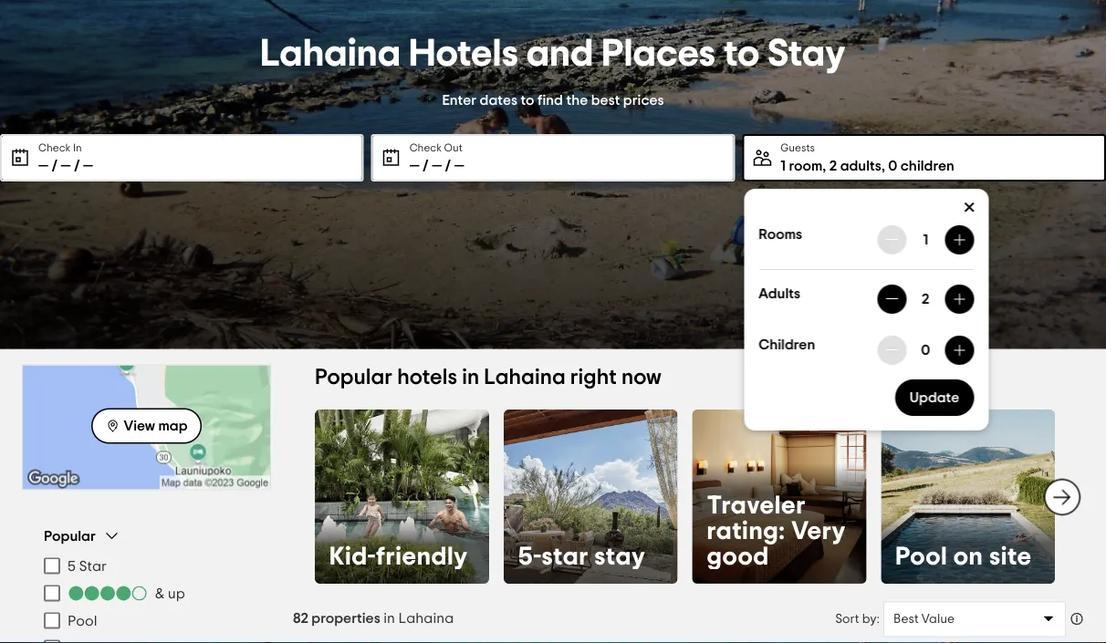 Task type: describe. For each thing, give the bounding box(es) containing it.
popular for popular hotels in lahaina right now
[[315, 367, 393, 389]]

1 vertical spatial to
[[521, 93, 535, 107]]

1 — from the left
[[38, 159, 48, 173]]

good
[[707, 543, 769, 569]]

1 horizontal spatial 2
[[922, 292, 930, 307]]

hotels
[[409, 35, 519, 73]]

adults
[[841, 159, 882, 173]]

properties
[[312, 612, 381, 626]]

check for check out — / — / —
[[410, 142, 442, 153]]

star
[[79, 559, 107, 574]]

sort by:
[[836, 613, 880, 626]]

2 / from the left
[[74, 159, 80, 173]]

value
[[922, 613, 955, 626]]

lahaina hotels and places to stay
[[261, 35, 846, 73]]

1 vertical spatial 0
[[921, 343, 931, 358]]

right
[[570, 367, 617, 389]]

set adult count to one less image
[[885, 292, 900, 307]]

up
[[168, 587, 185, 601]]

by:
[[863, 613, 880, 626]]

enter dates to find the best prices
[[442, 93, 664, 107]]

guests 1 room , 2 adults , 0 children
[[781, 142, 955, 173]]

view
[[124, 419, 155, 434]]

0 inside guests 1 room , 2 adults , 0 children
[[889, 159, 898, 173]]

& up
[[155, 587, 185, 601]]

lahaina for 82 properties in lahaina
[[399, 612, 454, 626]]

guests
[[781, 142, 815, 153]]

pool for pool on site
[[896, 543, 948, 569]]

out
[[444, 142, 463, 153]]

best value
[[894, 613, 955, 626]]

stay
[[768, 35, 846, 73]]

lahaina for popular hotels in lahaina right now
[[484, 367, 566, 389]]

now
[[622, 367, 662, 389]]

1 inside guests 1 room , 2 adults , 0 children
[[781, 159, 786, 173]]

traveler rating: very good
[[707, 492, 846, 569]]

popular hotels in lahaina right now
[[315, 367, 662, 389]]

× button
[[951, 189, 989, 227]]

2 , from the left
[[882, 159, 886, 173]]

check in — / — / —
[[38, 142, 93, 173]]

2 — from the left
[[61, 159, 71, 173]]

pool on site link
[[881, 409, 1055, 584]]

5-star stay
[[518, 543, 646, 569]]

children
[[901, 159, 955, 173]]

update
[[910, 391, 960, 405]]

5-
[[518, 543, 542, 569]]

hotels
[[397, 367, 457, 389]]

room
[[789, 159, 823, 173]]

sort
[[836, 613, 860, 626]]

1 / from the left
[[51, 159, 58, 173]]

4 — from the left
[[410, 159, 420, 173]]

the
[[566, 93, 588, 107]]

map
[[158, 419, 188, 434]]

set rooms to one more image
[[953, 233, 967, 247]]

star
[[542, 543, 589, 569]]

very
[[792, 518, 846, 543]]

view map button
[[91, 409, 202, 444]]

enter
[[442, 93, 477, 107]]

stay
[[595, 543, 646, 569]]

6 — from the left
[[454, 159, 464, 173]]

best
[[591, 93, 620, 107]]

and
[[527, 35, 594, 73]]

friendly
[[376, 543, 468, 569]]



Task type: vqa. For each thing, say whether or not it's contained in the screenshot.
adults
yes



Task type: locate. For each thing, give the bounding box(es) containing it.
pool
[[896, 543, 948, 569], [68, 614, 97, 629]]

check left out
[[410, 142, 442, 153]]

0 vertical spatial 2
[[830, 159, 837, 173]]

dates
[[480, 93, 518, 107]]

set room count to one less image
[[885, 233, 900, 247]]

in
[[73, 142, 82, 153]]

check out — / — / —
[[410, 142, 464, 173]]

1 vertical spatial pool
[[68, 614, 97, 629]]

to left stay
[[724, 35, 760, 73]]

1 vertical spatial popular
[[44, 529, 96, 544]]

1 horizontal spatial 0
[[921, 343, 931, 358]]

0 horizontal spatial 0
[[889, 159, 898, 173]]

1 check from the left
[[38, 142, 71, 153]]

pool for pool
[[68, 614, 97, 629]]

menu
[[44, 553, 249, 644]]

, left adults
[[823, 159, 827, 173]]

next image
[[1052, 487, 1074, 508]]

0 horizontal spatial in
[[384, 612, 395, 626]]

×
[[964, 195, 976, 221]]

previous image
[[304, 487, 326, 508]]

2 inside guests 1 room , 2 adults , 0 children
[[830, 159, 837, 173]]

traveler
[[707, 492, 806, 518]]

1 left room
[[781, 159, 786, 173]]

to
[[724, 35, 760, 73], [521, 93, 535, 107]]

0 vertical spatial to
[[724, 35, 760, 73]]

1 right set room count to one less icon
[[924, 233, 929, 247]]

site
[[990, 543, 1032, 569]]

5-star stay link
[[504, 409, 678, 584]]

find
[[538, 93, 563, 107]]

,
[[823, 159, 827, 173], [882, 159, 886, 173]]

1 horizontal spatial pool
[[896, 543, 948, 569]]

set child count to one less image
[[885, 343, 900, 358]]

3 — from the left
[[83, 159, 93, 173]]

1
[[781, 159, 786, 173], [924, 233, 929, 247]]

pool on site
[[896, 543, 1032, 569]]

popular up 5
[[44, 529, 96, 544]]

0 vertical spatial lahaina
[[261, 35, 401, 73]]

popular
[[315, 367, 393, 389], [44, 529, 96, 544]]

0 vertical spatial 0
[[889, 159, 898, 173]]

0 horizontal spatial 2
[[830, 159, 837, 173]]

lahaina
[[261, 35, 401, 73], [484, 367, 566, 389], [399, 612, 454, 626]]

update button
[[896, 380, 975, 416]]

on
[[954, 543, 984, 569]]

0 horizontal spatial check
[[38, 142, 71, 153]]

&
[[155, 587, 165, 601]]

check inside check in — / — / —
[[38, 142, 71, 153]]

best
[[894, 613, 919, 626]]

1 vertical spatial 2
[[922, 292, 930, 307]]

set adult count to one more image
[[953, 292, 967, 307]]

check
[[38, 142, 71, 153], [410, 142, 442, 153]]

children
[[759, 337, 816, 352]]

2 check from the left
[[410, 142, 442, 153]]

in right the properties
[[384, 612, 395, 626]]

1 horizontal spatial popular
[[315, 367, 393, 389]]

1 horizontal spatial check
[[410, 142, 442, 153]]

0 vertical spatial popular
[[315, 367, 393, 389]]

1 vertical spatial in
[[384, 612, 395, 626]]

pool left on
[[896, 543, 948, 569]]

check for check in — / — / —
[[38, 142, 71, 153]]

0 horizontal spatial 1
[[781, 159, 786, 173]]

group
[[44, 527, 249, 644]]

set child count to one less image
[[953, 343, 967, 358]]

1 horizontal spatial 1
[[924, 233, 929, 247]]

kid-friendly
[[330, 543, 468, 569]]

places
[[602, 35, 716, 73]]

2 right set adult count to one less image on the right top of page
[[922, 292, 930, 307]]

rating:
[[707, 518, 786, 543]]

5
[[68, 559, 76, 574]]

in for properties
[[384, 612, 395, 626]]

1 , from the left
[[823, 159, 827, 173]]

kid-
[[330, 543, 376, 569]]

/
[[51, 159, 58, 173], [74, 159, 80, 173], [423, 159, 429, 173], [445, 159, 451, 173]]

0 right set child count to one less icon
[[921, 343, 931, 358]]

5 — from the left
[[432, 159, 442, 173]]

1 horizontal spatial ,
[[882, 159, 886, 173]]

2 vertical spatial lahaina
[[399, 612, 454, 626]]

rooms
[[759, 227, 803, 241]]

menu containing 5 star
[[44, 553, 249, 644]]

check left in
[[38, 142, 71, 153]]

82
[[293, 612, 308, 626]]

adults
[[759, 286, 801, 301]]

pool down 4.0 of 5 bubbles image
[[68, 614, 97, 629]]

5 star
[[68, 559, 107, 574]]

0 vertical spatial pool
[[896, 543, 948, 569]]

0 vertical spatial 1
[[781, 159, 786, 173]]

in
[[462, 367, 480, 389], [384, 612, 395, 626]]

0 horizontal spatial to
[[521, 93, 535, 107]]

4 / from the left
[[445, 159, 451, 173]]

1 horizontal spatial in
[[462, 367, 480, 389]]

3 / from the left
[[423, 159, 429, 173]]

82 properties in lahaina
[[293, 612, 454, 626]]

0
[[889, 159, 898, 173], [921, 343, 931, 358]]

1 vertical spatial lahaina
[[484, 367, 566, 389]]

, left the children
[[882, 159, 886, 173]]

in for hotels
[[462, 367, 480, 389]]

kid-friendly link
[[315, 409, 489, 584]]

to left the find
[[521, 93, 535, 107]]

1 horizontal spatial to
[[724, 35, 760, 73]]

popular for popular
[[44, 529, 96, 544]]

0 horizontal spatial popular
[[44, 529, 96, 544]]

1 vertical spatial 1
[[924, 233, 929, 247]]

0 vertical spatial in
[[462, 367, 480, 389]]

prices
[[623, 93, 664, 107]]

0 horizontal spatial ,
[[823, 159, 827, 173]]

group containing popular
[[44, 527, 249, 644]]

check inside 'check out — / — / —'
[[410, 142, 442, 153]]

view map
[[124, 419, 188, 434]]

—
[[38, 159, 48, 173], [61, 159, 71, 173], [83, 159, 93, 173], [410, 159, 420, 173], [432, 159, 442, 173], [454, 159, 464, 173]]

0 horizontal spatial pool
[[68, 614, 97, 629]]

2
[[830, 159, 837, 173], [922, 292, 930, 307]]

4.0 of 5 bubbles image
[[68, 587, 148, 601]]

best value button
[[884, 602, 1066, 638]]

traveler rating: very good link
[[693, 409, 867, 584]]

2 right room
[[830, 159, 837, 173]]

0 right adults
[[889, 159, 898, 173]]

in right hotels
[[462, 367, 480, 389]]

popular left hotels
[[315, 367, 393, 389]]



